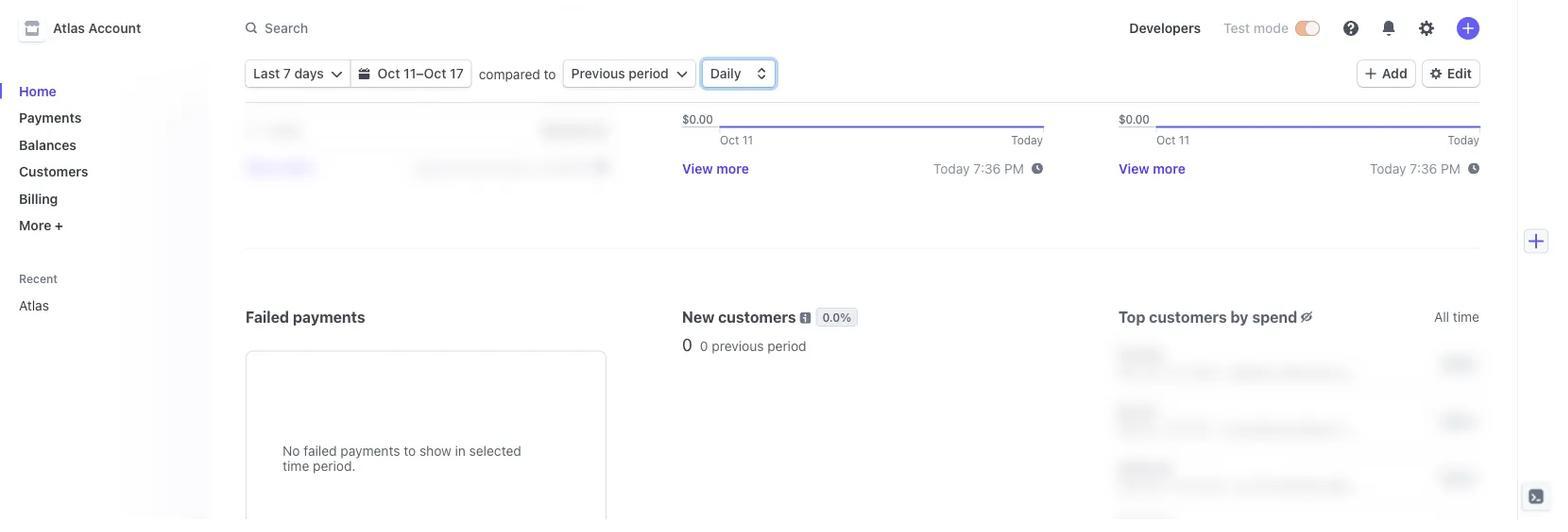 Task type: locate. For each thing, give the bounding box(es) containing it.
1 horizontal spatial 7:36
[[1411, 161, 1438, 177]]

1 horizontal spatial view more
[[682, 161, 749, 177]]

2 oct from the left
[[424, 66, 447, 81]]

2 horizontal spatial more
[[1153, 161, 1186, 177]]

1 customers from the left
[[719, 308, 796, 326]]

toolbar containing add
[[1358, 60, 1480, 87]]

customers up 0 0 previous period
[[719, 308, 796, 326]]

0 horizontal spatial customers
[[719, 308, 796, 326]]

time
[[1454, 309, 1480, 325]]

top customers by spend
[[1119, 308, 1298, 326]]

1 svg image from the left
[[359, 68, 370, 79]]

settings image
[[1420, 21, 1435, 36]]

1 horizontal spatial today
[[1370, 161, 1407, 177]]

today 7:36 pm
[[934, 161, 1025, 177], [1370, 161, 1461, 177]]

–
[[416, 66, 424, 81]]

1 vertical spatial to
[[404, 443, 416, 459]]

2 today 7:36 pm from the left
[[1370, 161, 1461, 177]]

period right "previous"
[[629, 66, 669, 81]]

atlas
[[53, 20, 85, 36], [19, 298, 49, 314]]

0 horizontal spatial period
[[629, 66, 669, 81]]

1 horizontal spatial period
[[768, 339, 807, 354]]

more +
[[19, 218, 63, 233]]

0 horizontal spatial 0
[[682, 335, 693, 355]]

1 horizontal spatial customers
[[1150, 308, 1228, 326]]

customers link
[[11, 156, 193, 187]]

Search text field
[[234, 11, 768, 46]]

atlas inside atlas link
[[19, 298, 49, 314]]

1 vertical spatial period
[[768, 339, 807, 354]]

1 horizontal spatial atlas
[[53, 20, 85, 36]]

1 horizontal spatial pm
[[1442, 161, 1461, 177]]

search
[[265, 20, 308, 36]]

2 customers from the left
[[1150, 308, 1228, 326]]

1 horizontal spatial svg image
[[677, 68, 688, 79]]

more
[[280, 160, 313, 175], [717, 161, 749, 177], [1153, 161, 1186, 177]]

today 7:36 pm for view more link to the middle
[[934, 161, 1025, 177]]

recent navigation links element
[[0, 271, 208, 321]]

0 horizontal spatial today
[[934, 161, 970, 177]]

last 7 days
[[253, 66, 324, 81]]

no failed payments to show in selected time period.
[[283, 443, 522, 475]]

0 horizontal spatial view
[[246, 160, 277, 175]]

top
[[1119, 308, 1146, 326]]

$5000.00
[[543, 81, 607, 97], [543, 123, 607, 138]]

1 $5000.00 from the top
[[543, 81, 607, 97]]

toolbar
[[1358, 60, 1480, 87]]

cell
[[1119, 517, 1480, 521]]

0
[[682, 335, 693, 355], [700, 339, 708, 354]]

atlas down "recent"
[[19, 298, 49, 314]]

payments grid
[[246, 0, 607, 152]]

0 vertical spatial period
[[629, 66, 669, 81]]

0 horizontal spatial today 7:36 pm
[[934, 161, 1025, 177]]

0 vertical spatial atlas
[[53, 20, 85, 36]]

customers for top
[[1150, 308, 1228, 326]]

all
[[1435, 309, 1450, 325]]

1 vertical spatial $5000.00
[[543, 123, 607, 138]]

2 pm from the left
[[1442, 161, 1461, 177]]

selected
[[469, 443, 522, 459]]

0 inside 0 0 previous period
[[700, 339, 708, 354]]

previous
[[571, 66, 625, 81]]

1 vertical spatial payments
[[341, 443, 400, 459]]

atlas for atlas account
[[53, 20, 85, 36]]

view for left view more link
[[246, 160, 277, 175]]

atlas link
[[11, 291, 166, 321]]

to inside no failed payments to show in selected time period.
[[404, 443, 416, 459]]

2 horizontal spatial view
[[1119, 161, 1150, 177]]

2 7:36 from the left
[[1411, 161, 1438, 177]]

to right compared
[[544, 66, 556, 82]]

0.0%
[[823, 311, 852, 324]]

atlas left account
[[53, 20, 85, 36]]

svg image right svg icon
[[359, 68, 370, 79]]

test
[[1224, 20, 1251, 36]]

today 7:36 pm for rightmost view more link
[[1370, 161, 1461, 177]]

customers left by
[[1150, 308, 1228, 326]]

test mode
[[1224, 20, 1289, 36]]

atlas inside button
[[53, 20, 85, 36]]

1 horizontal spatial view
[[682, 161, 713, 177]]

1 horizontal spatial today 7:36 pm
[[1370, 161, 1461, 177]]

svg image right previous period
[[677, 68, 688, 79]]

home
[[19, 83, 56, 99]]

0 horizontal spatial atlas
[[19, 298, 49, 314]]

$5000.00 down "previous"
[[543, 123, 607, 138]]

oct
[[378, 66, 400, 81], [424, 66, 447, 81]]

new customers
[[682, 308, 796, 326]]

view
[[246, 160, 277, 175], [682, 161, 713, 177], [1119, 161, 1150, 177]]

0 horizontal spatial 7:36
[[974, 161, 1001, 177]]

0 horizontal spatial view more link
[[246, 160, 313, 175]]

customers
[[719, 308, 796, 326], [1150, 308, 1228, 326]]

1 today 7:36 pm from the left
[[934, 161, 1025, 177]]

0 horizontal spatial to
[[404, 443, 416, 459]]

days
[[294, 66, 324, 81]]

7:36
[[974, 161, 1001, 177], [1411, 161, 1438, 177]]

oct left 17
[[424, 66, 447, 81]]

more
[[19, 218, 51, 233]]

0 horizontal spatial pm
[[1005, 161, 1025, 177]]

0 0 previous period
[[682, 335, 807, 355]]

balances
[[19, 137, 77, 153]]

1 vertical spatial atlas
[[19, 298, 49, 314]]

to left show
[[404, 443, 416, 459]]

1 horizontal spatial 0
[[700, 339, 708, 354]]

0 horizontal spatial svg image
[[359, 68, 370, 79]]

oct left 11
[[378, 66, 400, 81]]

0 horizontal spatial view more
[[246, 160, 313, 175]]

1 pm from the left
[[1005, 161, 1025, 177]]

1 horizontal spatial more
[[717, 161, 749, 177]]

payments
[[293, 308, 365, 326], [341, 443, 400, 459]]

view more link
[[246, 160, 313, 175], [682, 161, 749, 177], [1119, 161, 1186, 177]]

1 today from the left
[[934, 161, 970, 177]]

to
[[544, 66, 556, 82], [404, 443, 416, 459]]

failed
[[246, 308, 289, 326]]

svg image
[[359, 68, 370, 79], [677, 68, 688, 79]]

1 horizontal spatial oct
[[424, 66, 447, 81]]

today
[[934, 161, 970, 177], [1370, 161, 1407, 177]]

svg image inside previous period popup button
[[677, 68, 688, 79]]

0 vertical spatial to
[[544, 66, 556, 82]]

0 vertical spatial $5000.00
[[543, 81, 607, 97]]

period down info image
[[768, 339, 807, 354]]

view more
[[246, 160, 313, 175], [682, 161, 749, 177], [1119, 161, 1186, 177]]

view for rightmost view more link
[[1119, 161, 1150, 177]]

atlas account
[[53, 20, 141, 36]]

previous
[[712, 339, 764, 354]]

2 horizontal spatial view more
[[1119, 161, 1186, 177]]

$5000.00 right compared
[[543, 81, 607, 97]]

2 svg image from the left
[[677, 68, 688, 79]]

0 horizontal spatial oct
[[378, 66, 400, 81]]

0 vertical spatial payments
[[293, 308, 365, 326]]

1 oct from the left
[[378, 66, 400, 81]]

period
[[629, 66, 669, 81], [768, 339, 807, 354]]

pm
[[1005, 161, 1025, 177], [1442, 161, 1461, 177]]



Task type: vqa. For each thing, say whether or not it's contained in the screenshot.
first Today 7:36 PM from the left
yes



Task type: describe. For each thing, give the bounding box(es) containing it.
11
[[404, 66, 416, 81]]

2 $5000.00 from the top
[[543, 123, 607, 138]]

+
[[55, 218, 63, 233]]

1 horizontal spatial view more link
[[682, 161, 749, 177]]

oct 11 – oct 17
[[378, 66, 464, 81]]

edit button
[[1423, 60, 1480, 87]]

2 today from the left
[[1370, 161, 1407, 177]]

hidden image
[[1302, 312, 1313, 323]]

add button
[[1358, 60, 1416, 87]]

add
[[1383, 66, 1408, 81]]

payments inside no failed payments to show in selected time period.
[[341, 443, 400, 459]]

failed payments
[[246, 308, 365, 326]]

payments
[[19, 110, 82, 126]]

Search search field
[[234, 11, 768, 46]]

balances link
[[11, 129, 193, 160]]

period inside 0 0 previous period
[[768, 339, 807, 354]]

failed
[[304, 443, 337, 459]]

edit
[[1448, 66, 1473, 81]]

developers link
[[1122, 13, 1209, 43]]

2 horizontal spatial view more link
[[1119, 161, 1186, 177]]

customers
[[19, 164, 88, 180]]

info image
[[800, 313, 811, 324]]

by
[[1231, 308, 1249, 326]]

1 horizontal spatial to
[[544, 66, 556, 82]]

previous period
[[571, 66, 669, 81]]

payments link
[[11, 103, 193, 133]]

view for view more link to the middle
[[682, 161, 713, 177]]

svg image
[[331, 68, 343, 79]]

spend
[[1253, 308, 1298, 326]]

0 horizontal spatial more
[[280, 160, 313, 175]]

mode
[[1254, 20, 1289, 36]]

17
[[450, 66, 464, 81]]

no
[[283, 443, 300, 459]]

customers for new
[[719, 308, 796, 326]]

developers
[[1130, 20, 1201, 36]]

account
[[88, 20, 141, 36]]

compared
[[479, 66, 540, 82]]

new
[[682, 308, 715, 326]]

help image
[[1344, 21, 1359, 36]]

atlas for atlas
[[19, 298, 49, 314]]

top customers by spend grid
[[1119, 336, 1480, 521]]

billing link
[[11, 183, 193, 214]]

show
[[420, 443, 452, 459]]

core navigation links element
[[11, 76, 193, 241]]

1 7:36 from the left
[[974, 161, 1001, 177]]

7
[[283, 66, 291, 81]]

recent
[[19, 272, 58, 286]]

billing
[[19, 191, 58, 207]]

time period.
[[283, 459, 356, 475]]

all time
[[1435, 309, 1480, 325]]

period inside popup button
[[629, 66, 669, 81]]

home link
[[11, 76, 193, 106]]

last 7 days button
[[246, 60, 350, 87]]

last
[[253, 66, 280, 81]]

in
[[455, 443, 466, 459]]

compared to
[[479, 66, 556, 82]]

atlas account button
[[19, 15, 160, 42]]

previous period button
[[564, 60, 695, 87]]



